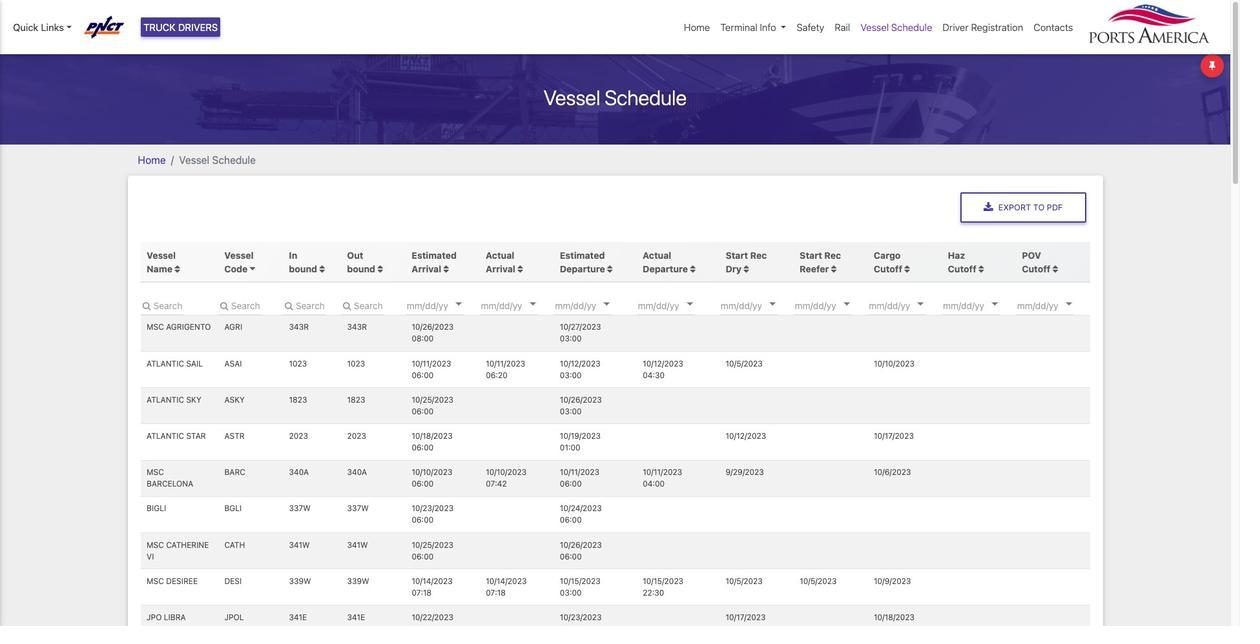 Task type: vqa. For each thing, say whether or not it's contained in the screenshot.
industry links
no



Task type: locate. For each thing, give the bounding box(es) containing it.
0 vertical spatial atlantic
[[147, 359, 184, 369]]

0 horizontal spatial 10/15/2023
[[560, 577, 601, 587]]

06:00 inside 10/10/2023 06:00
[[412, 480, 434, 489]]

10/11/2023 06:00
[[412, 359, 451, 380], [560, 468, 600, 489]]

2 horizontal spatial cutoff
[[1022, 263, 1051, 274]]

rec up reefer
[[825, 250, 841, 261]]

10/25/2023
[[412, 395, 454, 405], [412, 541, 454, 550]]

1 horizontal spatial rec
[[825, 250, 841, 261]]

cutoff down pov
[[1022, 263, 1051, 274]]

info
[[760, 21, 776, 33]]

start rec reefer
[[800, 250, 841, 274]]

0 horizontal spatial 10/11/2023 06:00
[[412, 359, 451, 380]]

10/6/2023
[[874, 468, 911, 478]]

1 03:00 from the top
[[560, 334, 582, 344]]

msc
[[147, 323, 164, 332], [147, 468, 164, 478], [147, 541, 164, 550], [147, 577, 164, 587]]

3 open calendar image from the left
[[1066, 303, 1073, 306]]

open calendar image
[[687, 303, 693, 306], [992, 303, 998, 306], [1066, 303, 1073, 306]]

10/26/2023 for 03:00
[[560, 395, 602, 405]]

1 horizontal spatial bound
[[347, 263, 376, 274]]

10/15/2023 up 22:30
[[643, 577, 684, 587]]

10/23/2023
[[412, 504, 454, 514], [560, 613, 602, 623]]

actual departure
[[643, 250, 688, 274]]

0 horizontal spatial 343r
[[289, 323, 309, 332]]

cargo cutoff
[[874, 250, 903, 274]]

4 msc from the top
[[147, 577, 164, 587]]

start
[[726, 250, 748, 261], [800, 250, 823, 261]]

10/11/2023
[[412, 359, 451, 369], [486, 359, 525, 369], [560, 468, 600, 478], [643, 468, 683, 478]]

1 horizontal spatial cutoff
[[948, 263, 977, 274]]

9/29/2023
[[726, 468, 764, 478]]

mm/dd/yy field for 2nd open calendar image from the right
[[942, 296, 1020, 315]]

03:00 up 10/26/2023 03:00
[[560, 371, 582, 380]]

agrigento
[[166, 323, 211, 332]]

msc up barcelona
[[147, 468, 164, 478]]

driver registration
[[943, 21, 1024, 33]]

0 horizontal spatial schedule
[[212, 154, 256, 166]]

1 atlantic from the top
[[147, 359, 184, 369]]

mm/dd/yy field
[[406, 296, 483, 315], [480, 296, 557, 315], [554, 296, 631, 315], [637, 296, 714, 315], [720, 296, 797, 315], [794, 296, 871, 315], [868, 296, 945, 315], [942, 296, 1020, 315], [1016, 296, 1094, 315]]

1 horizontal spatial 10/10/2023
[[486, 468, 527, 478]]

0 horizontal spatial home link
[[138, 154, 166, 166]]

home link
[[679, 15, 716, 40], [138, 154, 166, 166]]

1 horizontal spatial 339w
[[347, 577, 369, 587]]

03:00 inside 10/12/2023 03:00
[[560, 371, 582, 380]]

10/23/2023 for 10/23/2023
[[560, 613, 602, 623]]

0 vertical spatial 10/25/2023 06:00
[[412, 395, 454, 417]]

10/23/2023 for 10/23/2023 06:00
[[412, 504, 454, 514]]

start up dry
[[726, 250, 748, 261]]

arrival
[[412, 263, 441, 274], [486, 263, 516, 274]]

3 cutoff from the left
[[1022, 263, 1051, 274]]

0 horizontal spatial 341w
[[289, 541, 310, 550]]

1 horizontal spatial 2023
[[347, 432, 366, 441]]

07:18
[[412, 588, 432, 598], [486, 588, 506, 598]]

mm/dd/yy field down 'actual departure'
[[637, 296, 714, 315]]

2 mm/dd/yy field from the left
[[480, 296, 557, 315]]

06:00 inside 10/24/2023 06:00
[[560, 516, 582, 526]]

bound down out
[[347, 263, 376, 274]]

2 10/25/2023 06:00 from the top
[[412, 541, 454, 562]]

0 horizontal spatial 339w
[[289, 577, 311, 587]]

2 estimated from the left
[[560, 250, 605, 261]]

0 horizontal spatial rec
[[751, 250, 767, 261]]

export
[[999, 203, 1031, 212]]

10/27/2023
[[560, 323, 601, 332]]

1 vertical spatial 10/25/2023
[[412, 541, 454, 550]]

estimated inside estimated departure
[[560, 250, 605, 261]]

msc down vi
[[147, 577, 164, 587]]

03:00 down 10/26/2023 06:00
[[560, 588, 582, 598]]

3 msc from the top
[[147, 541, 164, 550]]

msc for msc catherine vi
[[147, 541, 164, 550]]

sky
[[186, 395, 201, 405]]

2 vertical spatial schedule
[[212, 154, 256, 166]]

1 actual from the left
[[486, 250, 515, 261]]

7 mm/dd/yy field from the left
[[868, 296, 945, 315]]

1 departure from the left
[[560, 263, 605, 274]]

rec inside 'start rec dry'
[[751, 250, 767, 261]]

1 10/25/2023 from the top
[[412, 395, 454, 405]]

1 341w from the left
[[289, 541, 310, 550]]

mm/dd/yy field down pov cutoff
[[1016, 296, 1094, 315]]

5 mm/dd/yy field from the left
[[720, 296, 797, 315]]

vessel name
[[147, 250, 176, 274]]

10/12/2023 up 04:30
[[643, 359, 684, 369]]

1 horizontal spatial actual
[[643, 250, 672, 261]]

10/25/2023 06:00 down the 10/23/2023 06:00
[[412, 541, 454, 562]]

0 vertical spatial schedule
[[892, 21, 933, 33]]

1 vertical spatial 10/23/2023
[[560, 613, 602, 623]]

0 horizontal spatial actual
[[486, 250, 515, 261]]

mm/dd/yy field down dry
[[720, 296, 797, 315]]

1 vertical spatial 10/26/2023
[[560, 395, 602, 405]]

0 vertical spatial home link
[[679, 15, 716, 40]]

06:00 inside 10/18/2023 06:00
[[412, 443, 434, 453]]

atlantic left sail
[[147, 359, 184, 369]]

5 open calendar image from the left
[[844, 303, 850, 306]]

10/27/2023 03:00
[[560, 323, 601, 344]]

0 horizontal spatial estimated
[[412, 250, 457, 261]]

10/11/2023 up '06:20'
[[486, 359, 525, 369]]

departure for actual
[[643, 263, 688, 274]]

10/23/2023 down 10/10/2023 06:00
[[412, 504, 454, 514]]

2 arrival from the left
[[486, 263, 516, 274]]

341w
[[289, 541, 310, 550], [347, 541, 368, 550]]

star
[[186, 432, 206, 441]]

2 1023 from the left
[[347, 359, 365, 369]]

bound for in
[[289, 263, 317, 274]]

06:00 for 2023
[[412, 443, 434, 453]]

10/18/2023 up 10/10/2023 06:00
[[412, 432, 453, 441]]

1 horizontal spatial 10/18/2023
[[874, 613, 915, 623]]

0 vertical spatial 10/25/2023
[[412, 395, 454, 405]]

03:00 inside 10/26/2023 03:00
[[560, 407, 582, 417]]

03:00 down 10/27/2023 at the left of the page
[[560, 334, 582, 344]]

10/26/2023
[[412, 323, 454, 332], [560, 395, 602, 405], [560, 541, 602, 550]]

1 vertical spatial home link
[[138, 154, 166, 166]]

10/12/2023
[[560, 359, 601, 369], [643, 359, 684, 369], [726, 432, 766, 441]]

0 horizontal spatial 2023
[[289, 432, 308, 441]]

10/24/2023 06:00
[[560, 504, 602, 526]]

0 horizontal spatial cutoff
[[874, 263, 903, 274]]

2 horizontal spatial open calendar image
[[1066, 303, 1073, 306]]

1 340a from the left
[[289, 468, 309, 478]]

06:00 down 10/10/2023 06:00
[[412, 516, 434, 526]]

actual inside 'actual arrival'
[[486, 250, 515, 261]]

1 vertical spatial 10/17/2023
[[726, 613, 766, 623]]

schedule
[[892, 21, 933, 33], [605, 85, 687, 110], [212, 154, 256, 166]]

2 horizontal spatial 10/12/2023
[[726, 432, 766, 441]]

barc
[[224, 468, 245, 478]]

safety link
[[792, 15, 830, 40]]

3 mm/dd/yy field from the left
[[554, 296, 631, 315]]

bound down "in"
[[289, 263, 317, 274]]

1 horizontal spatial schedule
[[605, 85, 687, 110]]

1 estimated from the left
[[412, 250, 457, 261]]

actual
[[486, 250, 515, 261], [643, 250, 672, 261]]

bound inside in bound
[[289, 263, 317, 274]]

8 mm/dd/yy field from the left
[[942, 296, 1020, 315]]

10/22/2023
[[412, 613, 454, 623]]

06:00 up 10/10/2023 06:00
[[412, 443, 434, 453]]

06:00 for 1023
[[412, 371, 434, 380]]

06:00 inside the 10/23/2023 06:00
[[412, 516, 434, 526]]

03:00 inside '10/27/2023 03:00'
[[560, 334, 582, 344]]

06:00 up the 10/23/2023 06:00
[[412, 480, 434, 489]]

home
[[684, 21, 710, 33], [138, 154, 166, 166]]

haz cutoff
[[948, 250, 977, 274]]

1 horizontal spatial departure
[[643, 263, 688, 274]]

1 horizontal spatial 10/14/2023 07:18
[[486, 577, 527, 598]]

06:00 up 10/18/2023 06:00
[[412, 407, 434, 417]]

10/26/2023 for 06:00
[[560, 541, 602, 550]]

msc left agrigento
[[147, 323, 164, 332]]

cutoff down cargo
[[874, 263, 903, 274]]

06:00 down the 10/23/2023 06:00
[[412, 552, 434, 562]]

2 rec from the left
[[825, 250, 841, 261]]

10/26/2023 06:00
[[560, 541, 602, 562]]

10/9/2023
[[874, 577, 911, 587]]

0 horizontal spatial 1023
[[289, 359, 307, 369]]

jpo
[[147, 613, 162, 623]]

start inside start rec reefer
[[800, 250, 823, 261]]

0 horizontal spatial 341e
[[289, 613, 307, 623]]

10/11/2023 down 08:00
[[412, 359, 451, 369]]

10/26/2023 up 08:00
[[412, 323, 454, 332]]

start inside 'start rec dry'
[[726, 250, 748, 261]]

1 bound from the left
[[289, 263, 317, 274]]

mm/dd/yy field up 10/26/2023 08:00
[[406, 296, 483, 315]]

1 horizontal spatial estimated
[[560, 250, 605, 261]]

10/12/2023 down '10/27/2023 03:00' at the left of the page
[[560, 359, 601, 369]]

10/11/2023 up 04:00
[[643, 468, 683, 478]]

0 vertical spatial 10/23/2023
[[412, 504, 454, 514]]

1 mm/dd/yy field from the left
[[406, 296, 483, 315]]

mm/dd/yy field down haz cutoff
[[942, 296, 1020, 315]]

2 horizontal spatial 10/10/2023
[[874, 359, 915, 369]]

10/23/2023 down 10/15/2023 03:00 in the left of the page
[[560, 613, 602, 623]]

0 horizontal spatial departure
[[560, 263, 605, 274]]

0 horizontal spatial 10/23/2023
[[412, 504, 454, 514]]

03:00 for 10/12/2023 03:00
[[560, 371, 582, 380]]

2 vertical spatial atlantic
[[147, 432, 184, 441]]

2 337w from the left
[[347, 504, 369, 514]]

departure
[[560, 263, 605, 274], [643, 263, 688, 274]]

1 horizontal spatial 10/15/2023
[[643, 577, 684, 587]]

10/5/2023 for 10/12/2023
[[726, 359, 763, 369]]

10/26/2023 down 10/24/2023 06:00
[[560, 541, 602, 550]]

atlantic left star
[[147, 432, 184, 441]]

None field
[[141, 296, 183, 315], [218, 296, 261, 315], [283, 296, 326, 315], [341, 296, 384, 315], [141, 296, 183, 315], [218, 296, 261, 315], [283, 296, 326, 315], [341, 296, 384, 315]]

2 open calendar image from the left
[[530, 303, 536, 306]]

0 horizontal spatial open calendar image
[[687, 303, 693, 306]]

cutoff
[[874, 263, 903, 274], [948, 263, 977, 274], [1022, 263, 1051, 274]]

start up reefer
[[800, 250, 823, 261]]

2 cutoff from the left
[[948, 263, 977, 274]]

in
[[289, 250, 297, 261]]

0 horizontal spatial start
[[726, 250, 748, 261]]

cutoff down 'haz'
[[948, 263, 977, 274]]

0 horizontal spatial arrival
[[412, 263, 441, 274]]

10/5/2023
[[726, 359, 763, 369], [726, 577, 763, 587], [800, 577, 837, 587]]

msc inside msc barcelona
[[147, 468, 164, 478]]

0 vertical spatial 10/17/2023
[[874, 432, 914, 441]]

2 departure from the left
[[643, 263, 688, 274]]

2 bound from the left
[[347, 263, 376, 274]]

10/11/2023 down 01:00
[[560, 468, 600, 478]]

1 horizontal spatial arrival
[[486, 263, 516, 274]]

03:00 up the 10/19/2023
[[560, 407, 582, 417]]

mm/dd/yy field for sixth open calendar icon
[[868, 296, 945, 315]]

0 vertical spatial home
[[684, 21, 710, 33]]

10/15/2023 down 10/26/2023 06:00
[[560, 577, 601, 587]]

0 horizontal spatial 10/14/2023 07:18
[[412, 577, 453, 598]]

2 10/15/2023 from the left
[[643, 577, 684, 587]]

2 atlantic from the top
[[147, 395, 184, 405]]

0 horizontal spatial 10/10/2023
[[412, 468, 453, 478]]

0 horizontal spatial 10/18/2023
[[412, 432, 453, 441]]

rec inside start rec reefer
[[825, 250, 841, 261]]

10/12/2023 for 04:30
[[643, 359, 684, 369]]

export to pdf
[[999, 203, 1063, 212]]

10/12/2023 up 9/29/2023
[[726, 432, 766, 441]]

sail
[[186, 359, 203, 369]]

1 horizontal spatial home link
[[679, 15, 716, 40]]

msc agrigento
[[147, 323, 211, 332]]

0 horizontal spatial home
[[138, 154, 166, 166]]

1 2023 from the left
[[289, 432, 308, 441]]

2 msc from the top
[[147, 468, 164, 478]]

open calendar image
[[456, 303, 462, 306], [530, 303, 536, 306], [604, 303, 610, 306], [770, 303, 776, 306], [844, 303, 850, 306], [918, 303, 924, 306]]

1 10/14/2023 from the left
[[412, 577, 453, 587]]

desi
[[224, 577, 242, 587]]

341e
[[289, 613, 307, 623], [347, 613, 365, 623]]

astr
[[224, 432, 245, 441]]

driver
[[943, 21, 969, 33]]

atlantic for atlantic star
[[147, 432, 184, 441]]

03:00
[[560, 334, 582, 344], [560, 371, 582, 380], [560, 407, 582, 417], [560, 588, 582, 598]]

6 mm/dd/yy field from the left
[[794, 296, 871, 315]]

1 10/14/2023 07:18 from the left
[[412, 577, 453, 598]]

1023
[[289, 359, 307, 369], [347, 359, 365, 369]]

home inside "link"
[[684, 21, 710, 33]]

0 horizontal spatial 07:18
[[412, 588, 432, 598]]

terminal
[[721, 21, 758, 33]]

2 horizontal spatial schedule
[[892, 21, 933, 33]]

1 horizontal spatial 341w
[[347, 541, 368, 550]]

estimated
[[412, 250, 457, 261], [560, 250, 605, 261]]

cath
[[224, 541, 245, 550]]

1 vertical spatial schedule
[[605, 85, 687, 110]]

1 horizontal spatial 1823
[[347, 395, 365, 405]]

mm/dd/yy field for 1st open calendar image from the right
[[1016, 296, 1094, 315]]

rec
[[751, 250, 767, 261], [825, 250, 841, 261]]

1 horizontal spatial 10/12/2023
[[643, 359, 684, 369]]

truck
[[143, 21, 176, 33]]

quick links
[[13, 21, 64, 33]]

cutoff for pov
[[1022, 263, 1051, 274]]

1 horizontal spatial 10/14/2023
[[486, 577, 527, 587]]

actual inside 'actual departure'
[[643, 250, 672, 261]]

start for reefer
[[800, 250, 823, 261]]

10/14/2023 07:18
[[412, 577, 453, 598], [486, 577, 527, 598]]

to
[[1034, 203, 1045, 212]]

1 horizontal spatial 10/11/2023 06:00
[[560, 468, 600, 489]]

atlantic left 'sky'
[[147, 395, 184, 405]]

0 vertical spatial 10/26/2023
[[412, 323, 454, 332]]

10/25/2023 up 10/18/2023 06:00
[[412, 395, 454, 405]]

estimated arrival
[[412, 250, 457, 274]]

1 horizontal spatial 10/17/2023
[[874, 432, 914, 441]]

1 open calendar image from the left
[[456, 303, 462, 306]]

1 horizontal spatial 341e
[[347, 613, 365, 623]]

0 vertical spatial 10/11/2023 06:00
[[412, 359, 451, 380]]

0 vertical spatial 10/18/2023
[[412, 432, 453, 441]]

1 horizontal spatial vessel schedule
[[544, 85, 687, 110]]

10/11/2023 06:00 up 10/24/2023
[[560, 468, 600, 489]]

06:00
[[412, 371, 434, 380], [412, 407, 434, 417], [412, 443, 434, 453], [412, 480, 434, 489], [560, 480, 582, 489], [412, 516, 434, 526], [560, 516, 582, 526], [412, 552, 434, 562], [560, 552, 582, 562]]

msc up vi
[[147, 541, 164, 550]]

9 mm/dd/yy field from the left
[[1016, 296, 1094, 315]]

vessel schedule link
[[856, 15, 938, 40]]

0 horizontal spatial vessel schedule
[[179, 154, 256, 166]]

1 horizontal spatial 340a
[[347, 468, 367, 478]]

atlantic for atlantic sail
[[147, 359, 184, 369]]

1 horizontal spatial 343r
[[347, 323, 367, 332]]

mm/dd/yy field for 4th open calendar icon from left
[[720, 296, 797, 315]]

2 vertical spatial 10/26/2023
[[560, 541, 602, 550]]

1 rec from the left
[[751, 250, 767, 261]]

10/12/2023 for 03:00
[[560, 359, 601, 369]]

2 actual from the left
[[643, 250, 672, 261]]

0 horizontal spatial 10/12/2023
[[560, 359, 601, 369]]

mm/dd/yy field down cargo cutoff
[[868, 296, 945, 315]]

06:00 down 08:00
[[412, 371, 434, 380]]

1 cutoff from the left
[[874, 263, 903, 274]]

arrival inside estimated arrival
[[412, 263, 441, 274]]

contacts link
[[1029, 15, 1079, 40]]

1 horizontal spatial 10/23/2023
[[560, 613, 602, 623]]

0 horizontal spatial 10/14/2023
[[412, 577, 453, 587]]

03:00 inside 10/15/2023 03:00
[[560, 588, 582, 598]]

0 horizontal spatial bound
[[289, 263, 317, 274]]

mm/dd/yy field down reefer
[[794, 296, 871, 315]]

2 start from the left
[[800, 250, 823, 261]]

3 open calendar image from the left
[[604, 303, 610, 306]]

3 03:00 from the top
[[560, 407, 582, 417]]

10/11/2023 06:20
[[486, 359, 525, 380]]

10/26/2023 08:00
[[412, 323, 454, 344]]

4 mm/dd/yy field from the left
[[637, 296, 714, 315]]

10/25/2023 down the 10/23/2023 06:00
[[412, 541, 454, 550]]

10/18/2023 down 10/9/2023
[[874, 613, 915, 623]]

msc inside the msc catherine vi
[[147, 541, 164, 550]]

0 horizontal spatial 340a
[[289, 468, 309, 478]]

06:00 for 340a
[[412, 480, 434, 489]]

1 343r from the left
[[289, 323, 309, 332]]

2 10/25/2023 from the top
[[412, 541, 454, 550]]

estimated for departure
[[560, 250, 605, 261]]

10/10/2023 06:00
[[412, 468, 453, 489]]

1 vertical spatial atlantic
[[147, 395, 184, 405]]

10/19/2023
[[560, 432, 601, 441]]

1 msc from the top
[[147, 323, 164, 332]]

10/11/2023 06:00 down 08:00
[[412, 359, 451, 380]]

3 atlantic from the top
[[147, 432, 184, 441]]

1 vertical spatial vessel schedule
[[544, 85, 687, 110]]

rec left start rec reefer
[[751, 250, 767, 261]]

1 horizontal spatial home
[[684, 21, 710, 33]]

10/25/2023 for 341w
[[412, 541, 454, 550]]

04:30
[[643, 371, 665, 380]]

1 horizontal spatial 337w
[[347, 504, 369, 514]]

1 10/15/2023 from the left
[[560, 577, 601, 587]]

06:00 down 10/24/2023
[[560, 516, 582, 526]]

1 horizontal spatial start
[[800, 250, 823, 261]]

4 03:00 from the top
[[560, 588, 582, 598]]

bound inside out bound
[[347, 263, 376, 274]]

10/25/2023 06:00 up 10/18/2023 06:00
[[412, 395, 454, 417]]

2 vertical spatial vessel schedule
[[179, 154, 256, 166]]

10/15/2023
[[560, 577, 601, 587], [643, 577, 684, 587]]

1 horizontal spatial open calendar image
[[992, 303, 998, 306]]

06:00 for 337w
[[412, 516, 434, 526]]

mm/dd/yy field up 10/27/2023 at the left of the page
[[554, 296, 631, 315]]

1 10/25/2023 06:00 from the top
[[412, 395, 454, 417]]

2 horizontal spatial vessel schedule
[[861, 21, 933, 33]]

10/26/2023 down 10/12/2023 03:00
[[560, 395, 602, 405]]

registration
[[971, 21, 1024, 33]]

1 horizontal spatial 1023
[[347, 359, 365, 369]]

departure for estimated
[[560, 263, 605, 274]]

1 vertical spatial 10/25/2023 06:00
[[412, 541, 454, 562]]

1 vertical spatial 10/18/2023
[[874, 613, 915, 623]]

arrival for estimated arrival
[[412, 263, 441, 274]]

2 03:00 from the top
[[560, 371, 582, 380]]

1 start from the left
[[726, 250, 748, 261]]

06:00 up 10/15/2023 03:00 in the left of the page
[[560, 552, 582, 562]]

mm/dd/yy field down 'actual arrival'
[[480, 296, 557, 315]]

339w
[[289, 577, 311, 587], [347, 577, 369, 587]]

0 horizontal spatial 337w
[[289, 504, 311, 514]]

10/18/2023
[[412, 432, 453, 441], [874, 613, 915, 623]]

1 arrival from the left
[[412, 263, 441, 274]]

barcelona
[[147, 480, 193, 489]]

safety
[[797, 21, 825, 33]]

0 horizontal spatial 1823
[[289, 395, 307, 405]]

1 horizontal spatial 07:18
[[486, 588, 506, 598]]

10/10/2023 for 10/10/2023 06:00
[[412, 468, 453, 478]]

10/25/2023 06:00
[[412, 395, 454, 417], [412, 541, 454, 562]]



Task type: describe. For each thing, give the bounding box(es) containing it.
rec for start rec dry
[[751, 250, 767, 261]]

2 343r from the left
[[347, 323, 367, 332]]

10/18/2023 for 10/18/2023
[[874, 613, 915, 623]]

2 2023 from the left
[[347, 432, 366, 441]]

estimated for arrival
[[412, 250, 457, 261]]

arrival for actual arrival
[[486, 263, 516, 274]]

2 10/14/2023 07:18 from the left
[[486, 577, 527, 598]]

code
[[224, 263, 248, 274]]

06:00 for 341w
[[412, 552, 434, 562]]

rec for start rec reefer
[[825, 250, 841, 261]]

bgli
[[224, 504, 242, 514]]

rail
[[835, 21, 850, 33]]

estimated departure
[[560, 250, 605, 274]]

03:00 for 10/15/2023 03:00
[[560, 588, 582, 598]]

2 10/14/2023 from the left
[[486, 577, 527, 587]]

asky
[[224, 395, 245, 405]]

atlantic sky
[[147, 395, 201, 405]]

truck drivers link
[[141, 17, 221, 37]]

msc for msc agrigento
[[147, 323, 164, 332]]

export to pdf link
[[961, 192, 1086, 223]]

06:00 for 1823
[[412, 407, 434, 417]]

mm/dd/yy field for 5th open calendar icon from right
[[480, 296, 557, 315]]

mm/dd/yy field for first open calendar icon from the left
[[406, 296, 483, 315]]

links
[[41, 21, 64, 33]]

reefer
[[800, 263, 829, 274]]

cutoff for cargo
[[874, 263, 903, 274]]

asai
[[224, 359, 242, 369]]

truck drivers
[[143, 21, 218, 33]]

1 1823 from the left
[[289, 395, 307, 405]]

10/5/2023 for 10/15/2023
[[726, 577, 763, 587]]

10/10/2023 for 10/10/2023 07:42
[[486, 468, 527, 478]]

10/23/2023 06:00
[[412, 504, 454, 526]]

actual for actual arrival
[[486, 250, 515, 261]]

10/18/2023 for 10/18/2023 06:00
[[412, 432, 453, 441]]

10/26/2023 for 08:00
[[412, 323, 454, 332]]

mm/dd/yy field for third open calendar image from the right
[[637, 296, 714, 315]]

1 337w from the left
[[289, 504, 311, 514]]

2 340a from the left
[[347, 468, 367, 478]]

bigli
[[147, 504, 166, 514]]

out bound
[[347, 250, 378, 274]]

schedule inside vessel schedule link
[[892, 21, 933, 33]]

jpol
[[224, 613, 244, 623]]

catherine
[[166, 541, 209, 550]]

2 341e from the left
[[347, 613, 365, 623]]

1 339w from the left
[[289, 577, 311, 587]]

03:00 for 10/27/2023 03:00
[[560, 334, 582, 344]]

terminal info link
[[716, 15, 792, 40]]

haz
[[948, 250, 966, 261]]

10/19/2023 01:00
[[560, 432, 601, 453]]

libra
[[164, 613, 186, 623]]

bound for out
[[347, 263, 376, 274]]

0 vertical spatial vessel schedule
[[861, 21, 933, 33]]

07:42
[[486, 480, 507, 489]]

actual for actual departure
[[643, 250, 672, 261]]

atlantic for atlantic sky
[[147, 395, 184, 405]]

actual arrival
[[486, 250, 516, 274]]

msc for msc barcelona
[[147, 468, 164, 478]]

drivers
[[178, 21, 218, 33]]

atlantic star
[[147, 432, 206, 441]]

msc catherine vi
[[147, 541, 209, 562]]

10/10/2023 for 10/10/2023
[[874, 359, 915, 369]]

agri
[[224, 323, 242, 332]]

10/12/2023 03:00
[[560, 359, 601, 380]]

vi
[[147, 552, 154, 562]]

atlantic sail
[[147, 359, 203, 369]]

quick links link
[[13, 20, 72, 35]]

2 339w from the left
[[347, 577, 369, 587]]

10/26/2023 03:00
[[560, 395, 602, 417]]

2 07:18 from the left
[[486, 588, 506, 598]]

quick
[[13, 21, 38, 33]]

0 horizontal spatial 10/17/2023
[[726, 613, 766, 623]]

04:00
[[643, 480, 665, 489]]

6 open calendar image from the left
[[918, 303, 924, 306]]

10/11/2023 04:00
[[643, 468, 683, 489]]

msc barcelona
[[147, 468, 193, 489]]

pov cutoff
[[1022, 250, 1051, 274]]

10/18/2023 06:00
[[412, 432, 453, 453]]

out
[[347, 250, 363, 261]]

10/15/2023 for 03:00
[[560, 577, 601, 587]]

06:00 up 10/24/2023
[[560, 480, 582, 489]]

1 07:18 from the left
[[412, 588, 432, 598]]

msc desiree
[[147, 577, 198, 587]]

10/15/2023 for 22:30
[[643, 577, 684, 587]]

terminal info
[[721, 21, 776, 33]]

03:00 for 10/26/2023 03:00
[[560, 407, 582, 417]]

1 341e from the left
[[289, 613, 307, 623]]

desiree
[[166, 577, 198, 587]]

jpo libra
[[147, 613, 186, 623]]

10/15/2023 22:30
[[643, 577, 684, 598]]

01:00
[[560, 443, 581, 453]]

10/25/2023 06:00 for 341w
[[412, 541, 454, 562]]

pov
[[1022, 250, 1042, 261]]

1 open calendar image from the left
[[687, 303, 693, 306]]

10/10/2023 07:42
[[486, 468, 527, 489]]

vessel code
[[224, 250, 254, 274]]

mm/dd/yy field for fifth open calendar icon from left
[[794, 296, 871, 315]]

10/25/2023 for 1823
[[412, 395, 454, 405]]

rail link
[[830, 15, 856, 40]]

2 open calendar image from the left
[[992, 303, 998, 306]]

1 vertical spatial home
[[138, 154, 166, 166]]

download image
[[984, 202, 994, 213]]

10/12/2023 04:30
[[643, 359, 684, 380]]

cutoff for haz
[[948, 263, 977, 274]]

start for dry
[[726, 250, 748, 261]]

msc for msc desiree
[[147, 577, 164, 587]]

driver registration link
[[938, 15, 1029, 40]]

08:00
[[412, 334, 434, 344]]

dry
[[726, 263, 742, 274]]

name
[[147, 263, 172, 274]]

2 341w from the left
[[347, 541, 368, 550]]

10/15/2023 03:00
[[560, 577, 601, 598]]

4 open calendar image from the left
[[770, 303, 776, 306]]

mm/dd/yy field for 4th open calendar icon from the right
[[554, 296, 631, 315]]

1 1023 from the left
[[289, 359, 307, 369]]

in bound
[[289, 250, 320, 274]]

06:00 inside 10/26/2023 06:00
[[560, 552, 582, 562]]

1 vertical spatial 10/11/2023 06:00
[[560, 468, 600, 489]]

start rec dry
[[726, 250, 767, 274]]

22:30
[[643, 588, 664, 598]]

2 1823 from the left
[[347, 395, 365, 405]]

10/25/2023 06:00 for 1823
[[412, 395, 454, 417]]

cargo
[[874, 250, 901, 261]]



